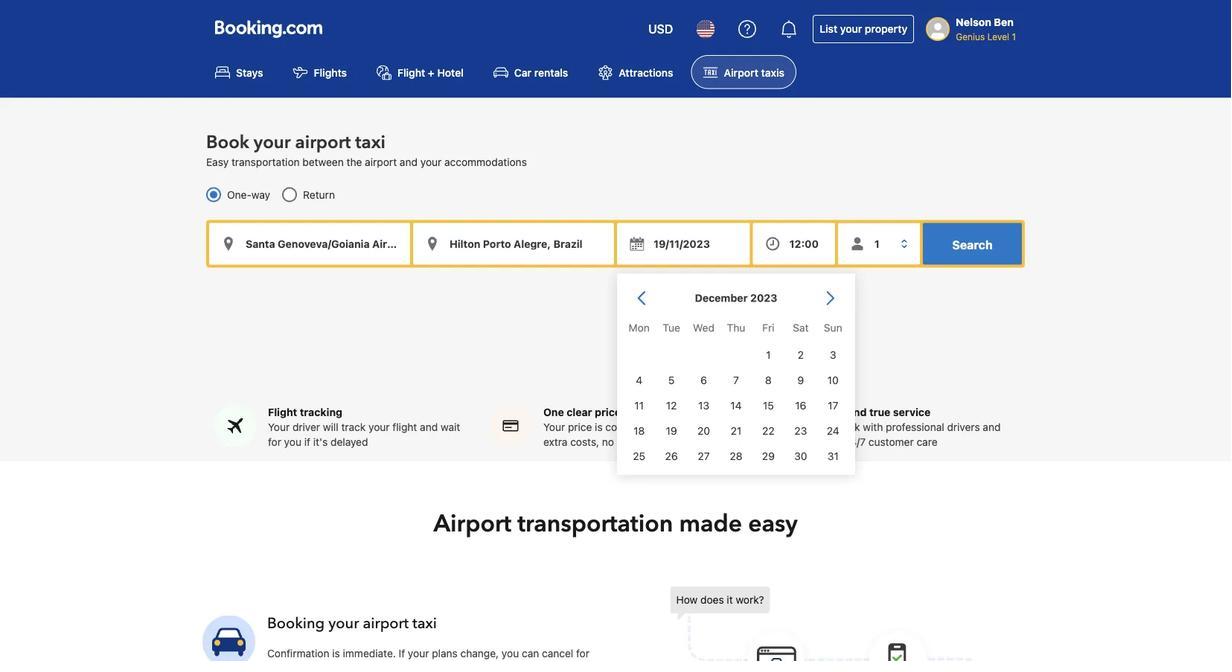 Task type: vqa. For each thing, say whether or not it's contained in the screenshot.


Task type: describe. For each thing, give the bounding box(es) containing it.
tried and true service we work with professional drivers and have 24/7 customer care
[[819, 406, 1001, 448]]

for for confirmation is immediate. if your plans change, you can cancel for
[[576, 648, 590, 660]]

car rentals link
[[482, 55, 580, 89]]

20
[[698, 425, 710, 437]]

24
[[827, 425, 840, 437]]

12
[[666, 399, 677, 412]]

flights
[[314, 66, 347, 78]]

professional
[[886, 421, 945, 434]]

delayed
[[331, 436, 368, 448]]

up
[[657, 421, 670, 434]]

fri
[[763, 321, 775, 334]]

you inside flight tracking your driver will track your flight and wait for you if it's delayed
[[284, 436, 302, 448]]

how does it work?
[[676, 594, 764, 606]]

way
[[252, 188, 270, 200]]

nelson
[[956, 16, 992, 28]]

14 button
[[720, 393, 752, 418]]

book your airport taxi easy transportation between the airport and your accommodations
[[206, 130, 527, 168]]

return
[[303, 188, 335, 200]]

the
[[347, 155, 362, 168]]

december
[[695, 292, 748, 304]]

sat
[[793, 321, 809, 334]]

attractions
[[619, 66, 673, 78]]

mon
[[629, 321, 650, 334]]

care
[[917, 436, 938, 448]]

wait
[[441, 421, 460, 434]]

flight tracking your driver will track your flight and wait for you if it's delayed
[[268, 406, 460, 448]]

attractions link
[[586, 55, 685, 89]]

we
[[819, 421, 834, 434]]

it's
[[313, 436, 328, 448]]

0 vertical spatial price
[[595, 406, 621, 419]]

one
[[544, 406, 564, 419]]

accommodations
[[445, 155, 527, 168]]

confirmation
[[267, 648, 329, 660]]

16
[[795, 399, 807, 412]]

driver
[[293, 421, 320, 434]]

one-
[[227, 188, 252, 200]]

flight for flight + hotel
[[398, 66, 425, 78]]

26 button
[[656, 444, 688, 469]]

and up work in the right bottom of the page
[[848, 406, 867, 419]]

22
[[762, 425, 775, 437]]

8
[[765, 374, 772, 386]]

costs,
[[570, 436, 599, 448]]

your right book
[[254, 130, 291, 155]]

1 vertical spatial price
[[568, 421, 592, 434]]

12 button
[[656, 393, 688, 418]]

immediate.
[[343, 648, 396, 660]]

your right list
[[840, 23, 862, 35]]

24/7
[[844, 436, 866, 448]]

11 button
[[623, 393, 656, 418]]

31 button
[[817, 444, 850, 469]]

10
[[828, 374, 839, 386]]

hotel
[[437, 66, 464, 78]]

property
[[865, 23, 908, 35]]

is inside one clear price your price is confirmed up front – no extra costs, no cash required
[[595, 421, 603, 434]]

18
[[634, 425, 645, 437]]

between
[[303, 155, 344, 168]]

7
[[733, 374, 739, 386]]

1 inside 'button'
[[766, 349, 771, 361]]

15
[[763, 399, 774, 412]]

is inside confirmation is immediate. if your plans change, you can cancel for
[[332, 648, 340, 660]]

17 button
[[817, 393, 850, 418]]

2
[[798, 349, 804, 361]]

airport taxis
[[724, 66, 785, 78]]

23 button
[[785, 418, 817, 444]]

27
[[698, 450, 710, 462]]

your inside one clear price your price is confirmed up front – no extra costs, no cash required
[[544, 421, 565, 434]]

26
[[665, 450, 678, 462]]

ben
[[994, 16, 1014, 28]]

17
[[828, 399, 839, 412]]

airport for booking
[[363, 614, 409, 634]]

27 button
[[688, 444, 720, 469]]

your inside flight tracking your driver will track your flight and wait for you if it's delayed
[[268, 421, 290, 434]]

clear
[[567, 406, 592, 419]]

0 vertical spatial no
[[707, 421, 719, 434]]

tried
[[819, 406, 845, 419]]

usd
[[649, 22, 673, 36]]

with
[[863, 421, 883, 434]]

booking
[[267, 614, 325, 634]]

for for flight tracking your driver will track your flight and wait for you if it's delayed
[[268, 436, 281, 448]]

13 button
[[688, 393, 720, 418]]

4 button
[[623, 368, 656, 393]]

29 button
[[752, 444, 785, 469]]

Enter pick-up location text field
[[209, 223, 410, 265]]

tue
[[663, 321, 680, 334]]

25 button
[[623, 444, 656, 469]]

you inside confirmation is immediate. if your plans change, you can cancel for
[[502, 648, 519, 660]]

one clear price your price is confirmed up front – no extra costs, no cash required
[[544, 406, 719, 448]]

car
[[514, 66, 532, 78]]

stays link
[[203, 55, 275, 89]]

how
[[676, 594, 698, 606]]

0 horizontal spatial no
[[602, 436, 614, 448]]



Task type: locate. For each thing, give the bounding box(es) containing it.
0 horizontal spatial booking airport taxi image
[[203, 616, 255, 661]]

airport up if
[[363, 614, 409, 634]]

1 horizontal spatial taxi
[[413, 614, 437, 634]]

list your property
[[820, 23, 908, 35]]

flight for flight tracking your driver will track your flight and wait for you if it's delayed
[[268, 406, 297, 419]]

1 horizontal spatial your
[[544, 421, 565, 434]]

12:00 button
[[753, 223, 835, 265]]

flight + hotel link
[[365, 55, 476, 89]]

you left can
[[502, 648, 519, 660]]

december 2023
[[695, 292, 778, 304]]

booking.com online hotel reservations image
[[215, 20, 322, 38]]

flight left +
[[398, 66, 425, 78]]

cancel
[[542, 648, 574, 660]]

1 vertical spatial transportation
[[518, 508, 673, 540]]

1 vertical spatial is
[[332, 648, 340, 660]]

1 horizontal spatial you
[[502, 648, 519, 660]]

2 button
[[785, 342, 817, 368]]

transportation inside book your airport taxi easy transportation between the airport and your accommodations
[[232, 155, 300, 168]]

1 horizontal spatial price
[[595, 406, 621, 419]]

taxi inside book your airport taxi easy transportation between the airport and your accommodations
[[355, 130, 386, 155]]

does
[[701, 594, 724, 606]]

2 vertical spatial airport
[[363, 614, 409, 634]]

10 button
[[817, 368, 850, 393]]

change,
[[461, 648, 499, 660]]

1 vertical spatial you
[[502, 648, 519, 660]]

no right – in the right of the page
[[707, 421, 719, 434]]

31
[[828, 450, 839, 462]]

1 right level
[[1012, 31, 1016, 42]]

1 horizontal spatial airport
[[724, 66, 759, 78]]

rentals
[[534, 66, 568, 78]]

usd button
[[640, 11, 682, 47]]

and left wait
[[420, 421, 438, 434]]

6 button
[[688, 368, 720, 393]]

12:00
[[790, 237, 819, 250]]

airport up the between
[[295, 130, 351, 155]]

19/11/2023
[[654, 237, 710, 250]]

thu
[[727, 321, 746, 334]]

0 vertical spatial 1
[[1012, 31, 1016, 42]]

cash
[[617, 436, 640, 448]]

for inside confirmation is immediate. if your plans change, you can cancel for
[[576, 648, 590, 660]]

no left cash
[[602, 436, 614, 448]]

0 horizontal spatial flight
[[268, 406, 297, 419]]

flight inside flight tracking your driver will track your flight and wait for you if it's delayed
[[268, 406, 297, 419]]

airport for airport taxis
[[724, 66, 759, 78]]

search
[[953, 237, 993, 251]]

9 button
[[785, 368, 817, 393]]

airport taxis link
[[691, 55, 797, 89]]

1 inside nelson ben genius level 1
[[1012, 31, 1016, 42]]

airport right the
[[365, 155, 397, 168]]

1 horizontal spatial flight
[[398, 66, 425, 78]]

true
[[870, 406, 891, 419]]

1 horizontal spatial 1
[[1012, 31, 1016, 42]]

track
[[341, 421, 366, 434]]

0 vertical spatial airport
[[724, 66, 759, 78]]

search button
[[923, 223, 1022, 265]]

30
[[795, 450, 807, 462]]

and inside flight tracking your driver will track your flight and wait for you if it's delayed
[[420, 421, 438, 434]]

1 up 8
[[766, 349, 771, 361]]

taxis
[[761, 66, 785, 78]]

1 horizontal spatial for
[[576, 648, 590, 660]]

your
[[840, 23, 862, 35], [254, 130, 291, 155], [420, 155, 442, 168], [369, 421, 390, 434], [329, 614, 359, 634], [408, 648, 429, 660]]

1 vertical spatial airport
[[434, 508, 512, 540]]

list your property link
[[813, 15, 914, 43]]

front
[[672, 421, 695, 434]]

1 horizontal spatial no
[[707, 421, 719, 434]]

your
[[268, 421, 290, 434], [544, 421, 565, 434]]

for inside flight tracking your driver will track your flight and wait for you if it's delayed
[[268, 436, 281, 448]]

transportation
[[232, 155, 300, 168], [518, 508, 673, 540]]

1 vertical spatial for
[[576, 648, 590, 660]]

your left driver
[[268, 421, 290, 434]]

genius
[[956, 31, 985, 42]]

airport
[[724, 66, 759, 78], [434, 508, 512, 540]]

16 button
[[785, 393, 817, 418]]

list
[[820, 23, 838, 35]]

22 button
[[752, 418, 785, 444]]

1 vertical spatial flight
[[268, 406, 297, 419]]

0 vertical spatial flight
[[398, 66, 425, 78]]

0 horizontal spatial for
[[268, 436, 281, 448]]

0 horizontal spatial price
[[568, 421, 592, 434]]

your right if
[[408, 648, 429, 660]]

and right the
[[400, 155, 418, 168]]

1 vertical spatial airport
[[365, 155, 397, 168]]

1 vertical spatial 1
[[766, 349, 771, 361]]

19
[[666, 425, 677, 437]]

wed
[[693, 321, 715, 334]]

drivers
[[947, 421, 980, 434]]

0 vertical spatial you
[[284, 436, 302, 448]]

your inside confirmation is immediate. if your plans change, you can cancel for
[[408, 648, 429, 660]]

taxi up the
[[355, 130, 386, 155]]

1 your from the left
[[268, 421, 290, 434]]

Enter destination text field
[[413, 223, 614, 265]]

1 horizontal spatial is
[[595, 421, 603, 434]]

3
[[830, 349, 837, 361]]

13
[[698, 399, 710, 412]]

21
[[731, 425, 742, 437]]

your left accommodations at left
[[420, 155, 442, 168]]

if
[[304, 436, 310, 448]]

28
[[730, 450, 743, 462]]

0 horizontal spatial you
[[284, 436, 302, 448]]

+
[[428, 66, 435, 78]]

20 button
[[688, 418, 720, 444]]

0 horizontal spatial 1
[[766, 349, 771, 361]]

flight + hotel
[[398, 66, 464, 78]]

your inside flight tracking your driver will track your flight and wait for you if it's delayed
[[369, 421, 390, 434]]

0 horizontal spatial airport
[[434, 508, 512, 540]]

taxi up confirmation is immediate. if your plans change, you can cancel for
[[413, 614, 437, 634]]

it
[[727, 594, 733, 606]]

if
[[399, 648, 405, 660]]

taxi for book
[[355, 130, 386, 155]]

1 vertical spatial taxi
[[413, 614, 437, 634]]

1 vertical spatial no
[[602, 436, 614, 448]]

0 vertical spatial taxi
[[355, 130, 386, 155]]

5 button
[[656, 368, 688, 393]]

your up immediate.
[[329, 614, 359, 634]]

and inside book your airport taxi easy transportation between the airport and your accommodations
[[400, 155, 418, 168]]

made
[[679, 508, 742, 540]]

you left if
[[284, 436, 302, 448]]

your down one
[[544, 421, 565, 434]]

your right track
[[369, 421, 390, 434]]

confirmed
[[606, 421, 655, 434]]

no
[[707, 421, 719, 434], [602, 436, 614, 448]]

14
[[731, 399, 742, 412]]

0 horizontal spatial taxi
[[355, 130, 386, 155]]

0 horizontal spatial transportation
[[232, 155, 300, 168]]

0 horizontal spatial your
[[268, 421, 290, 434]]

confirmation is immediate. if your plans change, you can cancel for
[[267, 648, 590, 661]]

0 horizontal spatial is
[[332, 648, 340, 660]]

can
[[522, 648, 539, 660]]

work?
[[736, 594, 764, 606]]

taxi for booking
[[413, 614, 437, 634]]

price down clear at the left bottom
[[568, 421, 592, 434]]

flights link
[[281, 55, 359, 89]]

19 button
[[656, 418, 688, 444]]

work
[[837, 421, 860, 434]]

sun
[[824, 321, 843, 334]]

1 horizontal spatial transportation
[[518, 508, 673, 540]]

2 your from the left
[[544, 421, 565, 434]]

is up costs,
[[595, 421, 603, 434]]

book
[[206, 130, 249, 155]]

0 vertical spatial airport
[[295, 130, 351, 155]]

0 vertical spatial is
[[595, 421, 603, 434]]

30 button
[[785, 444, 817, 469]]

is left immediate.
[[332, 648, 340, 660]]

airport for airport transportation made easy
[[434, 508, 512, 540]]

for right cancel
[[576, 648, 590, 660]]

and right drivers
[[983, 421, 1001, 434]]

2023
[[751, 292, 778, 304]]

21 button
[[720, 418, 752, 444]]

9
[[798, 374, 804, 386]]

24 button
[[817, 418, 850, 444]]

price up confirmed
[[595, 406, 621, 419]]

0 vertical spatial transportation
[[232, 155, 300, 168]]

11
[[635, 399, 644, 412]]

25
[[633, 450, 646, 462]]

flight up driver
[[268, 406, 297, 419]]

for left if
[[268, 436, 281, 448]]

airport for book
[[295, 130, 351, 155]]

will
[[323, 421, 339, 434]]

8 button
[[752, 368, 785, 393]]

booking airport taxi image
[[670, 587, 983, 661], [203, 616, 255, 661]]

airport
[[295, 130, 351, 155], [365, 155, 397, 168], [363, 614, 409, 634]]

0 vertical spatial for
[[268, 436, 281, 448]]

3 button
[[817, 342, 850, 368]]

1 horizontal spatial booking airport taxi image
[[670, 587, 983, 661]]



